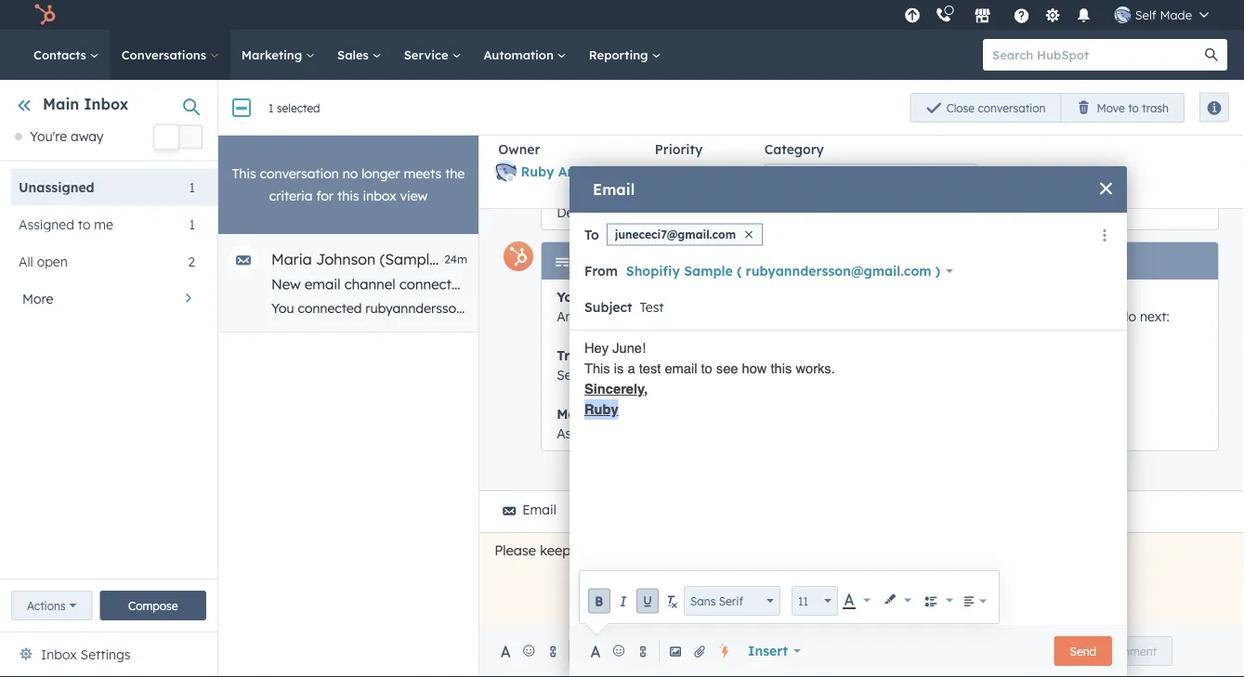 Task type: vqa. For each thing, say whether or not it's contained in the screenshot.
'Made'
yes



Task type: describe. For each thing, give the bounding box(es) containing it.
tickets.
[[913, 308, 957, 324]]

comment
[[1108, 645, 1157, 659]]

here.
[[866, 300, 896, 317]]

your inside manage form channel settings assign incoming form submissions to your team.
[[788, 425, 816, 442]]

self made menu
[[900, 0, 1222, 30]]

actions
[[27, 599, 66, 613]]

2 horizontal spatial a
[[647, 204, 655, 220]]

what inside new email channel connected to hubspot you connected rubyanndersson@gmail.com any new emails sent to this address will also appear here. choose what you'd like to do next:  try it out send yourse
[[949, 300, 979, 317]]

new inside you connected default ticket form (nov 1, 2023 11:28:05 am) any new submissions to this form will also appear here as tickets. choose what you'd like to do next:
[[584, 308, 609, 324]]

0 horizontal spatial inbox
[[41, 647, 77, 663]]

send inside new email channel connected to hubspot you connected rubyanndersson@gmail.com any new emails sent to this address will also appear here. choose what you'd like to do next:  try it out send yourse
[[1171, 300, 1202, 317]]

email button
[[480, 492, 580, 533]]

issue
[[829, 175, 857, 189]]

am)
[[924, 289, 949, 305]]

hubspot link
[[22, 4, 70, 26]]

you inside new email channel connected to hubspot you connected rubyanndersson@gmail.com any new emails sent to this address will also appear here. choose what you'd like to do next:  try it out send yourse
[[271, 300, 294, 317]]

compose
[[128, 599, 178, 613]]

upgrade image
[[905, 8, 921, 25]]

0 vertical spatial 1
[[269, 101, 274, 115]]

view
[[400, 188, 428, 204]]

(sample inside row
[[380, 250, 438, 269]]

no
[[343, 165, 358, 182]]

to inside manage form channel settings assign incoming form submissions to your team.
[[772, 425, 785, 442]]

1 selected
[[269, 101, 320, 115]]

out inside new email channel connected to hubspot you connected rubyanndersson@gmail.com any new emails sent to this address will also appear here. choose what you'd like to do next:  try it out send yourse
[[1147, 300, 1167, 317]]

more
[[900, 174, 934, 190]]

settings image
[[1045, 8, 1062, 25]]

also for (nov
[[788, 308, 813, 324]]

reporting link
[[578, 30, 673, 80]]

email inside 'button'
[[523, 502, 557, 518]]

submissions inside you connected default ticket form (nov 1, 2023 11:28:05 am) any new submissions to this form will also appear here as tickets. choose what you'd like to do next:
[[612, 308, 687, 324]]

rubyanndersson@gmail.com inside new email channel connected to hubspot you connected rubyanndersson@gmail.com any new emails sent to this address will also appear here. choose what you'd like to do next:  try it out send yourse
[[366, 300, 541, 317]]

this inside 'this conversation no longer meets the criteria for this inbox view'
[[337, 188, 359, 204]]

add comment group
[[1067, 637, 1173, 666]]

connected inside you connected default ticket form (nov 1, 2023 11:28:05 am) any new submissions to this form will also appear here as tickets. choose what you'd like to do next:
[[585, 289, 652, 305]]

search button
[[1196, 39, 1228, 71]]

maria johnson (sample contact) row group
[[218, 136, 1245, 333]]

connected inside new form channel connected created 23 minutes ago
[[676, 87, 753, 106]]

channel for created
[[613, 87, 672, 106]]

a for june!
[[628, 361, 635, 377]]

1 for assigned to me
[[189, 216, 195, 232]]

contacts
[[33, 47, 90, 62]]

notifications button
[[1069, 0, 1100, 30]]

open group
[[268, 92, 394, 122]]

close image for email
[[1101, 183, 1113, 195]]

(nov
[[784, 289, 815, 305]]

selected
[[277, 101, 320, 115]]

search image
[[1206, 48, 1219, 61]]

submissions inside manage form channel settings assign incoming form submissions to your team.
[[694, 425, 769, 442]]

owner
[[498, 141, 540, 158]]

works.
[[796, 361, 835, 377]]

settings
[[704, 406, 755, 422]]

this inside 'this conversation no longer meets the criteria for this inbox view'
[[232, 165, 256, 182]]

toolbar inside main content
[[495, 141, 1229, 201]]

email from maria johnson (sample contact) with subject new email channel connected to hubspot row
[[218, 234, 1245, 333]]

details:
[[557, 204, 602, 220]]

1 horizontal spatial email
[[593, 180, 635, 199]]

calling icon image
[[936, 7, 953, 24]]

1 horizontal spatial is
[[634, 204, 643, 220]]

it inside try it out send a test submission from any page where your form is published.
[[582, 347, 591, 363]]

marketplaces button
[[964, 0, 1003, 30]]

main
[[43, 95, 79, 113]]

trash
[[1143, 101, 1169, 115]]

try it out send a test submission from any page where your form is published.
[[557, 347, 980, 383]]

do inside new email channel connected to hubspot you connected rubyanndersson@gmail.com any new emails sent to this address will also appear here. choose what you'd like to do next:  try it out send yourse
[[1060, 300, 1076, 317]]

11:28 am
[[782, 255, 827, 269]]

form up incoming
[[614, 406, 645, 422]]

meets
[[404, 165, 442, 182]]

1 horizontal spatial contact)
[[712, 255, 760, 269]]

made
[[1160, 7, 1193, 22]]

11:28:05
[[868, 289, 920, 305]]

an
[[575, 542, 591, 559]]

sincerely,
[[585, 381, 648, 397]]

conversation for this
[[260, 165, 339, 182]]

ruby anderson image
[[1115, 7, 1132, 23]]

a for it
[[591, 367, 600, 383]]

to inside button
[[1129, 101, 1140, 115]]

self made
[[1136, 7, 1193, 22]]

this inside the hey june! this is a test email to see how this works. sincerely, ruby
[[585, 361, 610, 377]]

1 horizontal spatial inbox
[[84, 95, 129, 113]]

form down 'ticket'
[[732, 308, 762, 324]]

+ 3 more button
[[865, 164, 946, 201]]

upgrade link
[[901, 5, 925, 25]]

marketplaces image
[[975, 8, 992, 25]]

contact) inside row
[[442, 250, 503, 269]]

move to trash
[[1097, 101, 1169, 115]]

maria inside row
[[271, 250, 312, 269]]

sample
[[684, 263, 733, 279]]

medium
[[673, 164, 725, 180]]

3
[[889, 174, 896, 190]]

sans serif button
[[684, 587, 781, 616]]

ruby anderson
[[521, 164, 620, 180]]

24m
[[445, 252, 468, 266]]

keep
[[540, 542, 571, 559]]

next: inside new email channel connected to hubspot you connected rubyanndersson@gmail.com any new emails sent to this address will also appear here. choose what you'd like to do next:  try it out send yourse
[[1080, 300, 1109, 317]]

new for email
[[271, 276, 301, 293]]

please
[[495, 542, 536, 559]]

help image
[[1014, 8, 1031, 25]]

insert button for add comment
[[646, 633, 723, 670]]

11
[[798, 594, 809, 608]]

form up junececi7@gmail.com
[[686, 204, 715, 220]]

+
[[877, 174, 885, 190]]

how
[[742, 361, 767, 377]]

hey
[[585, 340, 609, 356]]

minutes
[[951, 110, 1000, 126]]

sales
[[337, 47, 372, 62]]

unassigned
[[19, 179, 95, 195]]

like inside you connected default ticket form (nov 1, 2023 11:28:05 am) any new submissions to this form will also appear here as tickets. choose what you'd like to do next:
[[1081, 308, 1101, 324]]

criteria
[[269, 188, 313, 204]]

channel for assign
[[649, 406, 700, 422]]

what inside you connected default ticket form (nov 1, 2023 11:28:05 am) any new submissions to this form will also appear here as tickets. choose what you'd like to do next:
[[1010, 308, 1040, 324]]

open
[[284, 100, 312, 114]]

assigned
[[19, 216, 74, 232]]

email inside the hey june! this is a test email to see how this works. sincerely, ruby
[[665, 361, 698, 377]]

move to trash button
[[1061, 93, 1185, 123]]

from
[[585, 263, 618, 279]]

hubspot image
[[33, 4, 56, 26]]

)
[[936, 263, 941, 279]]

appear for hubspot
[[818, 300, 863, 317]]

try inside new email channel connected to hubspot you connected rubyanndersson@gmail.com any new emails sent to this address will also appear here. choose what you'd like to do next:  try it out send yourse
[[1113, 300, 1131, 317]]

sans serif
[[691, 594, 744, 608]]

sans
[[691, 594, 716, 608]]

11 button
[[792, 587, 838, 616]]

marketing link
[[230, 30, 326, 80]]

add
[[1083, 645, 1104, 659]]

ruby anderson button
[[495, 158, 633, 186]]

new inside popup button
[[1111, 100, 1135, 114]]

to inside the hey june! this is a test email to see how this works. sincerely, ruby
[[701, 361, 713, 377]]

like inside new email channel connected to hubspot you connected rubyanndersson@gmail.com any new emails sent to this address will also appear here. choose what you'd like to do next:  try it out send yourse
[[1020, 300, 1040, 317]]

notifications image
[[1076, 8, 1093, 25]]

new for form
[[536, 87, 568, 106]]

1 horizontal spatial johnson
[[612, 255, 659, 269]]

new button
[[1096, 92, 1162, 122]]

rubyanndersson@gmail.com inside popup button
[[746, 263, 932, 279]]

manage
[[557, 406, 610, 422]]

form right incoming
[[661, 425, 690, 442]]

published.
[[914, 367, 976, 383]]

you're away
[[30, 128, 104, 145]]

incoming
[[601, 425, 657, 442]]

close image for junececi7@gmail.com
[[746, 231, 753, 238]]



Task type: locate. For each thing, give the bounding box(es) containing it.
calling icon button
[[928, 3, 960, 27]]

to left trash at the top
[[1129, 101, 1140, 115]]

to left the team.
[[772, 425, 785, 442]]

yourse
[[1205, 300, 1245, 317]]

a up junececi7@gmail.com
[[647, 204, 655, 220]]

group
[[1162, 92, 1230, 122], [911, 93, 1185, 123], [920, 589, 958, 614]]

new up hey
[[584, 308, 609, 324]]

insert down sans serif popup button
[[748, 643, 788, 660]]

am
[[810, 255, 827, 269]]

insert
[[658, 643, 698, 660], [748, 643, 788, 660]]

submissions
[[612, 308, 687, 324], [694, 425, 769, 442]]

appear inside you connected default ticket form (nov 1, 2023 11:28:05 am) any new submissions to this form will also appear here as tickets. choose what you'd like to do next:
[[817, 308, 861, 324]]

a
[[647, 204, 655, 220], [628, 361, 635, 377], [591, 367, 600, 383]]

(sample left 24m
[[380, 250, 438, 269]]

inbox up away
[[84, 95, 129, 113]]

email inside new email channel connected to hubspot you connected rubyanndersson@gmail.com any new emails sent to this address will also appear here. choose what you'd like to do next:  try it out send yourse
[[305, 276, 341, 293]]

1 horizontal spatial maria johnson (sample contact)
[[576, 255, 760, 269]]

created
[[881, 110, 930, 126]]

email up keep
[[523, 502, 557, 518]]

1 horizontal spatial insert
[[748, 643, 788, 660]]

try left hey
[[557, 347, 578, 363]]

0 horizontal spatial maria
[[271, 250, 312, 269]]

ruby inside ruby anderson popup button
[[521, 164, 554, 180]]

new inside new email channel connected to hubspot you connected rubyanndersson@gmail.com any new emails sent to this address will also appear here. choose what you'd like to do next:  try it out send yourse
[[271, 276, 301, 293]]

0 horizontal spatial it
[[582, 347, 591, 363]]

send inside button
[[1070, 645, 1097, 659]]

insert for add comment
[[658, 643, 698, 660]]

this down 'ticket'
[[707, 308, 729, 324]]

maria down to
[[576, 255, 608, 269]]

june!
[[613, 340, 646, 356]]

0 horizontal spatial contact)
[[442, 250, 503, 269]]

0 horizontal spatial what
[[949, 300, 979, 317]]

0 horizontal spatial submissions
[[612, 308, 687, 324]]

0 vertical spatial conversation
[[978, 101, 1046, 115]]

will right address
[[767, 300, 786, 317]]

1 horizontal spatial rubyanndersson@gmail.com
[[746, 263, 932, 279]]

channel for to
[[345, 276, 396, 293]]

to down default
[[691, 308, 703, 324]]

2 horizontal spatial send
[[1171, 300, 1202, 317]]

1 vertical spatial your
[[788, 425, 816, 442]]

0 horizontal spatial you
[[271, 300, 294, 317]]

1 horizontal spatial out
[[1147, 300, 1167, 317]]

conversation up 'criteria'
[[260, 165, 339, 182]]

1 vertical spatial out
[[595, 347, 617, 363]]

form down "shopifiy sample ( rubyanndersson@gmail.com )"
[[749, 289, 780, 305]]

what right am)
[[949, 300, 979, 317]]

new form channel connected heading
[[480, 80, 1245, 136]]

channel down 'inbox'
[[345, 276, 396, 293]]

please keep an eye on this!
[[495, 542, 668, 559]]

emails
[[600, 300, 639, 317]]

email down anderson
[[593, 180, 635, 199]]

insert inside main content
[[658, 643, 698, 660]]

0 vertical spatial rubyanndersson@gmail.com
[[746, 263, 932, 279]]

open
[[37, 253, 68, 269]]

ruby down owner
[[521, 164, 554, 180]]

it left june!
[[582, 347, 591, 363]]

0 horizontal spatial email
[[523, 502, 557, 518]]

maria johnson (sample contact) inside row
[[271, 250, 503, 269]]

2 vertical spatial this
[[585, 361, 610, 377]]

1 horizontal spatial choose
[[960, 308, 1006, 324]]

0 vertical spatial ruby
[[521, 164, 554, 180]]

group inside new form channel connected heading
[[1162, 92, 1230, 122]]

is up junececi7@gmail.com
[[634, 204, 643, 220]]

add comment
[[1083, 645, 1157, 659]]

any inside new email channel connected to hubspot you connected rubyanndersson@gmail.com any new emails sent to this address will also appear here. choose what you'd like to do next:  try it out send yourse
[[544, 300, 568, 317]]

1 horizontal spatial you
[[557, 289, 581, 305]]

this down no
[[337, 188, 359, 204]]

inbox settings
[[41, 647, 131, 663]]

hey june! this is a test email to see how this works. sincerely, ruby
[[585, 340, 835, 418]]

shopifiy
[[626, 263, 680, 279]]

out inside try it out send a test submission from any page where your form is published.
[[595, 347, 617, 363]]

send button
[[1055, 637, 1113, 666]]

out
[[1147, 300, 1167, 317], [595, 347, 617, 363]]

1,
[[819, 289, 830, 305]]

sales link
[[326, 30, 393, 80]]

1 horizontal spatial what
[[1010, 308, 1040, 324]]

new
[[571, 300, 596, 317], [584, 308, 609, 324]]

channel inside manage form channel settings assign incoming form submissions to your team.
[[649, 406, 700, 422]]

to right sent
[[673, 300, 685, 317]]

do
[[1060, 300, 1076, 317], [1121, 308, 1137, 324]]

it inside new email channel connected to hubspot you connected rubyanndersson@gmail.com any new emails sent to this address will also appear here. choose what you'd like to do next:  try it out send yourse
[[1135, 300, 1143, 317]]

0 vertical spatial out
[[1147, 300, 1167, 317]]

to right you'd
[[1105, 308, 1117, 324]]

1 vertical spatial this
[[606, 204, 630, 220]]

test inside try it out send a test submission from any page where your form is published.
[[603, 367, 626, 383]]

this
[[337, 188, 359, 204], [689, 300, 711, 317], [707, 308, 729, 324], [771, 361, 792, 377]]

1 vertical spatial submissions
[[694, 425, 769, 442]]

contacts link
[[22, 30, 110, 80]]

move
[[1097, 101, 1126, 115]]

1 vertical spatial ruby
[[585, 402, 619, 418]]

rubyanndersson@gmail.com down 24m
[[366, 300, 541, 317]]

0 horizontal spatial close image
[[746, 231, 753, 238]]

1 horizontal spatial close image
[[1101, 183, 1113, 195]]

1 vertical spatial inbox
[[41, 647, 77, 663]]

you're
[[30, 128, 67, 145]]

you're away image
[[15, 133, 22, 141]]

0 vertical spatial try
[[1113, 300, 1131, 317]]

automation link
[[473, 30, 578, 80]]

1 horizontal spatial next:
[[1140, 308, 1170, 324]]

johnson down for
[[316, 250, 376, 269]]

0 vertical spatial channel
[[613, 87, 672, 106]]

what left you'd
[[1010, 308, 1040, 324]]

service
[[404, 47, 452, 62]]

submission inside try it out send a test submission from any page where your form is published.
[[630, 367, 698, 383]]

shopifiy sample ( rubyanndersson@gmail.com ) button
[[625, 253, 955, 290]]

submission for form
[[718, 204, 787, 220]]

0 vertical spatial inbox
[[84, 95, 129, 113]]

form inside new form channel connected created 23 minutes ago
[[573, 87, 609, 106]]

test for it
[[603, 367, 626, 383]]

is up sincerely,
[[614, 361, 624, 377]]

1 horizontal spatial submission
[[718, 204, 787, 220]]

new
[[536, 87, 568, 106], [1111, 100, 1135, 114], [271, 276, 301, 293]]

serif
[[719, 594, 744, 608]]

a down hey
[[591, 367, 600, 383]]

is left published.
[[901, 367, 910, 383]]

like right you'd
[[1020, 300, 1040, 317]]

address
[[714, 300, 763, 317]]

new inside new form channel connected created 23 minutes ago
[[536, 87, 568, 106]]

hubspot
[[490, 276, 548, 293]]

2 vertical spatial 1
[[189, 216, 195, 232]]

any
[[735, 367, 757, 383]]

also for hubspot
[[790, 300, 815, 317]]

1 vertical spatial close image
[[746, 231, 753, 238]]

main content containing new form channel connected
[[218, 0, 1245, 678]]

close image
[[1101, 183, 1113, 195], [746, 231, 753, 238]]

choose inside you connected default ticket form (nov 1, 2023 11:28:05 am) any new submissions to this form will also appear here as tickets. choose what you'd like to do next:
[[960, 308, 1006, 324]]

new down 'criteria'
[[271, 276, 301, 293]]

any left the "subject"
[[557, 308, 580, 324]]

None button
[[327, 92, 394, 122]]

new left trash at the top
[[1111, 100, 1135, 114]]

channel down reporting link
[[613, 87, 672, 106]]

next: left yourse
[[1140, 308, 1170, 324]]

0 horizontal spatial choose
[[900, 300, 945, 317]]

ruby down sincerely,
[[585, 402, 619, 418]]

this conversation no longer meets the criteria for this inbox view
[[232, 165, 465, 204]]

to left the me
[[78, 216, 91, 232]]

is inside the hey june! this is a test email to see how this works. sincerely, ruby
[[614, 361, 624, 377]]

toolbar containing owner
[[495, 141, 1229, 201]]

toolbar
[[495, 141, 1229, 201]]

1 horizontal spatial maria
[[576, 255, 608, 269]]

you connected default ticket form (nov 1, 2023 11:28:05 am) any new submissions to this form will also appear here as tickets. choose what you'd like to do next:
[[557, 289, 1170, 324]]

this inside new email channel connected to hubspot you connected rubyanndersson@gmail.com any new emails sent to this address will also appear here. choose what you'd like to do next:  try it out send yourse
[[689, 300, 711, 317]]

inbox left settings
[[41, 647, 77, 663]]

rubyanndersson@gmail.com up 2023
[[746, 263, 932, 279]]

appear inside new email channel connected to hubspot you connected rubyanndersson@gmail.com any new emails sent to this address will also appear here. choose what you'd like to do next:  try it out send yourse
[[818, 300, 863, 317]]

will inside you connected default ticket form (nov 1, 2023 11:28:05 am) any new submissions to this form will also appear here as tickets. choose what you'd like to do next:
[[765, 308, 785, 324]]

0 vertical spatial email
[[593, 180, 635, 199]]

submission up more info image
[[718, 204, 787, 220]]

a inside try it out send a test submission from any page where your form is published.
[[591, 367, 600, 383]]

11:28
[[782, 255, 807, 269]]

also left 1,
[[790, 300, 815, 317]]

inbox
[[84, 95, 129, 113], [41, 647, 77, 663]]

johnson down junececi7@gmail.com
[[612, 255, 659, 269]]

0 horizontal spatial try
[[557, 347, 578, 363]]

close conversation button
[[911, 93, 1062, 123]]

0 vertical spatial this
[[232, 165, 256, 182]]

1 vertical spatial 1
[[189, 179, 195, 195]]

ruby inside the hey june! this is a test email to see how this works. sincerely, ruby
[[585, 402, 619, 418]]

as
[[895, 308, 910, 324]]

0 vertical spatial send
[[1171, 300, 1202, 317]]

new form channel connected created 23 minutes ago
[[536, 87, 1027, 126]]

conversations link
[[110, 30, 230, 80]]

1 horizontal spatial do
[[1121, 308, 1137, 324]]

next: inside you connected default ticket form (nov 1, 2023 11:28:05 am) any new submissions to this form will also appear here as tickets. choose what you'd like to do next:
[[1140, 308, 1170, 324]]

None text field
[[640, 289, 1102, 326]]

0 horizontal spatial insert button
[[646, 633, 723, 670]]

connected
[[676, 87, 753, 106], [400, 276, 468, 293], [585, 289, 652, 305], [298, 300, 362, 317]]

1 horizontal spatial submissions
[[694, 425, 769, 442]]

channel inside new email channel connected to hubspot you connected rubyanndersson@gmail.com any new emails sent to this address will also appear here. choose what you'd like to do next:  try it out send yourse
[[345, 276, 396, 293]]

0 vertical spatial submission
[[718, 204, 787, 220]]

Open button
[[268, 92, 328, 122]]

maria down 'criteria'
[[271, 250, 312, 269]]

also inside you connected default ticket form (nov 1, 2023 11:28:05 am) any new submissions to this form will also appear here as tickets. choose what you'd like to do next:
[[788, 308, 813, 324]]

this down sample at the right of the page
[[689, 300, 711, 317]]

will inside new email channel connected to hubspot you connected rubyanndersson@gmail.com any new emails sent to this address will also appear here. choose what you'd like to do next:  try it out send yourse
[[767, 300, 786, 317]]

will down (nov
[[765, 308, 785, 324]]

1 horizontal spatial insert button
[[736, 633, 813, 670]]

self
[[1136, 7, 1157, 22]]

also inside new email channel connected to hubspot you connected rubyanndersson@gmail.com any new emails sent to this address will also appear here. choose what you'd like to do next:  try it out send yourse
[[790, 300, 815, 317]]

new down automation link
[[536, 87, 568, 106]]

out up sincerely,
[[595, 347, 617, 363]]

like right you'd
[[1081, 308, 1101, 324]]

1 horizontal spatial email
[[665, 361, 698, 377]]

team.
[[819, 425, 854, 442]]

1 vertical spatial it
[[582, 347, 591, 363]]

insert button for send
[[736, 633, 813, 670]]

rubyanndersson@gmail.com
[[746, 263, 932, 279], [366, 300, 541, 317]]

1 vertical spatial try
[[557, 347, 578, 363]]

compose button
[[100, 591, 206, 621]]

1 for unassigned
[[189, 179, 195, 195]]

will for (nov
[[765, 308, 785, 324]]

conversation right the close
[[978, 101, 1046, 115]]

1 vertical spatial rubyanndersson@gmail.com
[[366, 300, 541, 317]]

test inside the hey june! this is a test email to see how this works. sincerely, ruby
[[639, 361, 661, 377]]

you'd
[[983, 300, 1016, 317]]

0 horizontal spatial (sample
[[380, 250, 438, 269]]

what
[[949, 300, 979, 317], [1010, 308, 1040, 324]]

to right you'd
[[1044, 300, 1057, 317]]

submissions down default
[[612, 308, 687, 324]]

main inbox
[[43, 95, 129, 113]]

it right you'd
[[1135, 300, 1143, 317]]

1 vertical spatial conversation
[[260, 165, 339, 182]]

1 vertical spatial submission
[[630, 367, 698, 383]]

conversation inside 'this conversation no longer meets the criteria for this inbox view'
[[260, 165, 339, 182]]

0 horizontal spatial do
[[1060, 300, 1076, 317]]

insert for send
[[748, 643, 788, 660]]

do right you'd
[[1121, 308, 1137, 324]]

choose
[[900, 300, 945, 317], [960, 308, 1006, 324]]

1 vertical spatial email
[[523, 502, 557, 518]]

product
[[782, 175, 825, 189]]

insert down sans
[[658, 643, 698, 660]]

0 vertical spatial close image
[[1101, 183, 1113, 195]]

maria johnson (sample contact) down junececi7@gmail.com
[[576, 255, 760, 269]]

sent
[[643, 300, 669, 317]]

appear for (nov
[[817, 308, 861, 324]]

channel up incoming
[[649, 406, 700, 422]]

actions button
[[11, 591, 93, 621]]

group containing close conversation
[[911, 93, 1185, 123]]

any inside you connected default ticket form (nov 1, 2023 11:28:05 am) any new submissions to this form will also appear here as tickets. choose what you'd like to do next:
[[557, 308, 580, 324]]

1 vertical spatial channel
[[345, 276, 396, 293]]

form inside try it out send a test submission from any page where your form is published.
[[868, 367, 897, 383]]

this inside you connected default ticket form (nov 1, 2023 11:28:05 am) any new submissions to this form will also appear here as tickets. choose what you'd like to do next:
[[707, 308, 729, 324]]

settings
[[81, 647, 131, 663]]

1 horizontal spatial ruby
[[585, 402, 619, 418]]

form down reporting
[[573, 87, 609, 106]]

all open
[[19, 253, 68, 269]]

johnson inside email from maria johnson (sample contact) with subject new email channel connected to hubspot row
[[316, 250, 376, 269]]

appear left here
[[818, 300, 863, 317]]

anderson
[[558, 164, 620, 180]]

send inside try it out send a test submission from any page where your form is published.
[[557, 367, 588, 383]]

2 horizontal spatial new
[[1111, 100, 1135, 114]]

is inside try it out send a test submission from any page where your form is published.
[[901, 367, 910, 383]]

0 horizontal spatial rubyanndersson@gmail.com
[[366, 300, 541, 317]]

any down hubspot
[[544, 300, 568, 317]]

manage form channel settings assign incoming form submissions to your team.
[[557, 406, 858, 442]]

choose right tickets.
[[960, 308, 1006, 324]]

try right you'd
[[1113, 300, 1131, 317]]

channel inside new form channel connected created 23 minutes ago
[[613, 87, 672, 106]]

a down june!
[[628, 361, 635, 377]]

this!
[[641, 542, 668, 559]]

priority
[[655, 141, 703, 158]]

insert button down sans
[[646, 633, 723, 670]]

from
[[702, 367, 731, 383]]

1 horizontal spatial like
[[1081, 308, 1101, 324]]

inbox
[[363, 188, 397, 204]]

also down (nov
[[788, 308, 813, 324]]

2 insert from the left
[[748, 643, 788, 660]]

to left hubspot
[[472, 276, 486, 293]]

0 horizontal spatial your
[[788, 425, 816, 442]]

maria johnson (sample contact) down 'inbox'
[[271, 250, 503, 269]]

product issue
[[782, 175, 857, 189]]

submission for test
[[630, 367, 698, 383]]

to left see
[[701, 361, 713, 377]]

1 vertical spatial send
[[557, 367, 588, 383]]

insert button
[[646, 633, 723, 670], [736, 633, 813, 670]]

do right you'd
[[1060, 300, 1076, 317]]

1 vertical spatial email
[[665, 361, 698, 377]]

new email channel connected to hubspot you connected rubyanndersson@gmail.com any new emails sent to this address will also appear here. choose what you'd like to do next:  try it out send yourse
[[271, 276, 1245, 317]]

email left from
[[665, 361, 698, 377]]

try inside try it out send a test submission from any page where your form is published.
[[557, 347, 578, 363]]

more info image
[[767, 257, 778, 269]]

1 insert from the left
[[658, 643, 698, 660]]

0 horizontal spatial maria johnson (sample contact)
[[271, 250, 503, 269]]

Search HubSpot search field
[[983, 39, 1211, 71]]

1 horizontal spatial your
[[837, 367, 864, 383]]

your left the team.
[[788, 425, 816, 442]]

contact) up hubspot
[[442, 250, 503, 269]]

settings link
[[1042, 5, 1065, 25]]

do inside you connected default ticket form (nov 1, 2023 11:28:05 am) any new submissions to this form will also appear here as tickets. choose what you'd like to do next:
[[1121, 308, 1137, 324]]

out left yourse
[[1147, 300, 1167, 317]]

insert button down 11
[[736, 633, 813, 670]]

this right how
[[771, 361, 792, 377]]

this inside the hey june! this is a test email to see how this works. sincerely, ruby
[[771, 361, 792, 377]]

2 vertical spatial channel
[[649, 406, 700, 422]]

1 horizontal spatial conversation
[[978, 101, 1046, 115]]

assigned to me
[[19, 216, 113, 232]]

0 horizontal spatial email
[[305, 276, 341, 293]]

0 horizontal spatial johnson
[[316, 250, 376, 269]]

submissions down the settings on the right bottom of page
[[694, 425, 769, 442]]

0 horizontal spatial insert
[[658, 643, 698, 660]]

a inside the hey june! this is a test email to see how this works. sincerely, ruby
[[628, 361, 635, 377]]

0 horizontal spatial next:
[[1080, 300, 1109, 317]]

email down for
[[305, 276, 341, 293]]

0 vertical spatial your
[[837, 367, 864, 383]]

ticket
[[708, 289, 745, 305]]

conversation for close
[[978, 101, 1046, 115]]

2 insert button from the left
[[736, 633, 813, 670]]

new inside new email channel connected to hubspot you connected rubyanndersson@gmail.com any new emails sent to this address will also appear here. choose what you'd like to do next:  try it out send yourse
[[571, 300, 596, 317]]

conversation inside close conversation button
[[978, 101, 1046, 115]]

0 horizontal spatial new
[[271, 276, 301, 293]]

all
[[19, 253, 33, 269]]

contact) up 'ticket'
[[712, 255, 760, 269]]

appear
[[818, 300, 863, 317], [817, 308, 861, 324]]

0 vertical spatial email
[[305, 276, 341, 293]]

test for june!
[[639, 361, 661, 377]]

choose inside new email channel connected to hubspot you connected rubyanndersson@gmail.com any new emails sent to this address will also appear here. choose what you'd like to do next:  try it out send yourse
[[900, 300, 945, 317]]

channel
[[613, 87, 672, 106], [345, 276, 396, 293], [649, 406, 700, 422]]

new left emails
[[571, 300, 596, 317]]

submission down june!
[[630, 367, 698, 383]]

1 horizontal spatial try
[[1113, 300, 1131, 317]]

close image down move
[[1101, 183, 1113, 195]]

form down here
[[868, 367, 897, 383]]

(sample
[[380, 250, 438, 269], [662, 255, 708, 269]]

(
[[737, 263, 742, 279]]

contact)
[[442, 250, 503, 269], [712, 255, 760, 269]]

0 horizontal spatial like
[[1020, 300, 1040, 317]]

your right the works.
[[837, 367, 864, 383]]

1
[[269, 101, 274, 115], [189, 179, 195, 195], [189, 216, 195, 232]]

0 horizontal spatial a
[[591, 367, 600, 383]]

(sample down junececi7@gmail.com
[[662, 255, 708, 269]]

add comment button
[[1067, 637, 1173, 666]]

appear down 2023
[[817, 308, 861, 324]]

your inside try it out send a test submission from any page where your form is published.
[[837, 367, 864, 383]]

0 horizontal spatial submission
[[630, 367, 698, 383]]

category
[[765, 141, 824, 158]]

0 horizontal spatial send
[[557, 367, 588, 383]]

1 horizontal spatial new
[[536, 87, 568, 106]]

will for hubspot
[[767, 300, 786, 317]]

0 horizontal spatial conversation
[[260, 165, 339, 182]]

main content
[[218, 0, 1245, 678]]

0 horizontal spatial out
[[595, 347, 617, 363]]

next: right you'd
[[1080, 300, 1109, 317]]

inbox settings link
[[41, 644, 131, 666]]

2 vertical spatial send
[[1070, 645, 1097, 659]]

1 horizontal spatial it
[[1135, 300, 1143, 317]]

0 horizontal spatial ruby
[[521, 164, 554, 180]]

self made button
[[1104, 0, 1221, 30]]

0 vertical spatial submissions
[[612, 308, 687, 324]]

email
[[593, 180, 635, 199], [523, 502, 557, 518]]

1 insert button from the left
[[646, 633, 723, 670]]

assign
[[557, 425, 597, 442]]

close image up "shopifiy sample ( rubyanndersson@gmail.com )"
[[746, 231, 753, 238]]

0 horizontal spatial is
[[614, 361, 624, 377]]

2 horizontal spatial is
[[901, 367, 910, 383]]

1 horizontal spatial (sample
[[662, 255, 708, 269]]

2023
[[834, 289, 864, 305]]

1 horizontal spatial send
[[1070, 645, 1097, 659]]

you inside you connected default ticket form (nov 1, 2023 11:28:05 am) any new submissions to this form will also appear here as tickets. choose what you'd like to do next:
[[557, 289, 581, 305]]

choose down )
[[900, 300, 945, 317]]



